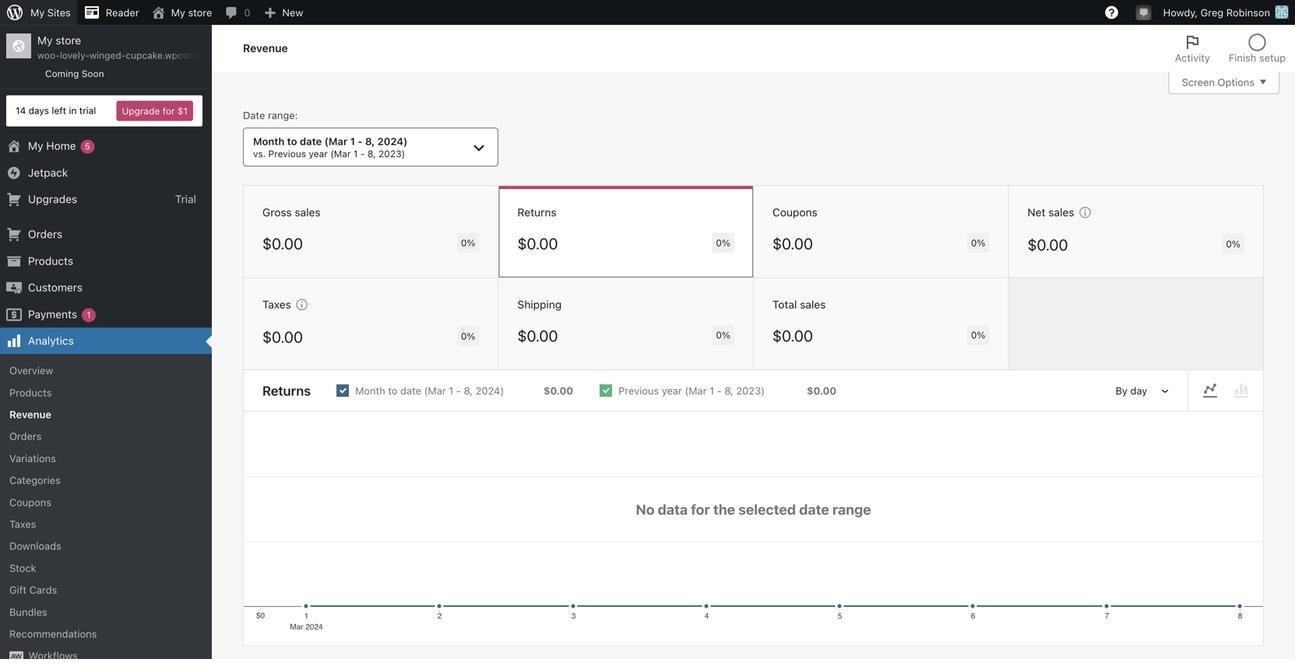 Task type: describe. For each thing, give the bounding box(es) containing it.
coupons link
[[0, 492, 212, 514]]

14
[[16, 105, 26, 116]]

net
[[1028, 206, 1046, 219]]

revenue inside main menu navigation
[[9, 409, 51, 421]]

my sites
[[30, 7, 71, 18]]

customers link
[[0, 275, 212, 301]]

reader link
[[77, 0, 145, 25]]

date for month to date (mar 1 - 8, 2024) vs. previous year (mar 1 - 8, 2023)
[[300, 136, 322, 147]]

stock link
[[0, 558, 212, 580]]

new link
[[257, 0, 310, 25]]

shipping
[[518, 299, 562, 311]]

1 vertical spatial previous
[[619, 385, 659, 397]]

bundles link
[[0, 602, 212, 624]]

downloads
[[9, 541, 61, 553]]

2 products link from the top
[[0, 382, 212, 404]]

1 vertical spatial year
[[662, 385, 682, 397]]

recommendations
[[9, 629, 97, 640]]

total
[[773, 299, 797, 311]]

analytics link
[[0, 328, 212, 355]]

$0.00 inside checkbox
[[544, 385, 574, 397]]

customers
[[28, 281, 83, 294]]

analytics
[[28, 335, 74, 347]]

finish setup
[[1229, 52, 1286, 63]]

month for month to date (mar 1 - 8, 2024)
[[355, 385, 385, 397]]

howdy,
[[1164, 7, 1198, 18]]

returns inside performance indicators menu
[[518, 206, 557, 219]]

jetpack
[[28, 166, 68, 179]]

for
[[163, 106, 175, 117]]

upgrade for $1 button
[[116, 101, 193, 121]]

finish
[[1229, 52, 1257, 63]]

cupcake.wpcomstaging.com
[[126, 50, 251, 61]]

my for my store woo-lovely-winged-cupcake.wpcomstaging.com coming soon
[[37, 34, 53, 47]]

trial
[[175, 193, 196, 206]]

none checkbox containing previous year (mar 1 - 8, 2023)
[[587, 372, 850, 411]]

howdy, greg robinson
[[1164, 7, 1271, 18]]

finish setup button
[[1220, 25, 1296, 72]]

store for my store woo-lovely-winged-cupcake.wpcomstaging.com coming soon
[[56, 34, 81, 47]]

upgrade for $1
[[122, 106, 188, 117]]

screen options button
[[1169, 71, 1280, 94]]

gross sales
[[263, 206, 321, 219]]

previous year (mar 1 - 8, 2023)
[[619, 385, 765, 397]]

net sales
[[1028, 206, 1075, 219]]

options
[[1218, 76, 1255, 88]]

downloads link
[[0, 536, 212, 558]]

coupons inside main menu navigation
[[9, 497, 51, 509]]

0 link
[[218, 0, 257, 25]]

month to date (mar 1 - 8, 2024) vs. previous year (mar 1 - 8, 2023)
[[253, 136, 408, 159]]

trial
[[79, 105, 96, 116]]

to for month to date (mar 1 - 8, 2024)
[[388, 385, 398, 397]]

performance indicators menu
[[243, 186, 1265, 371]]

screen options
[[1182, 76, 1255, 88]]

0 vertical spatial orders
[[28, 228, 62, 241]]

lovely-
[[60, 50, 90, 61]]

screen
[[1182, 76, 1215, 88]]

activity
[[1175, 52, 1211, 63]]

$1
[[178, 106, 188, 117]]

0% for gross sales
[[461, 238, 476, 249]]

date range :
[[243, 109, 298, 121]]

activity button
[[1166, 25, 1220, 72]]

0% for shipping
[[716, 330, 731, 341]]

gift cards
[[9, 585, 57, 596]]

greg
[[1201, 7, 1224, 18]]

notification image
[[1138, 5, 1151, 18]]

0
[[244, 7, 250, 18]]

variations link
[[0, 448, 212, 470]]

in
[[69, 105, 77, 116]]

jetpack link
[[0, 160, 212, 186]]

0% for coupons
[[971, 238, 986, 249]]

days
[[29, 105, 49, 116]]

taxes inside main menu navigation
[[9, 519, 36, 531]]

main menu navigation
[[0, 25, 251, 660]]

gift cards link
[[0, 580, 212, 602]]

recommendations link
[[0, 624, 212, 646]]

2024) for month to date (mar 1 - 8, 2024)
[[476, 385, 504, 397]]

overview
[[9, 365, 53, 377]]

bundles
[[9, 607, 47, 618]]

8, inside checkbox
[[464, 385, 473, 397]]

toolbar navigation
[[0, 0, 1296, 28]]

1 products link from the top
[[0, 248, 212, 275]]

payments
[[28, 308, 77, 321]]

sales for total sales
[[800, 299, 826, 311]]

gift
[[9, 585, 27, 596]]

home
[[46, 140, 76, 152]]



Task type: vqa. For each thing, say whether or not it's contained in the screenshot.
OUR
no



Task type: locate. For each thing, give the bounding box(es) containing it.
2 horizontal spatial sales
[[1049, 206, 1075, 219]]

coupons
[[773, 206, 818, 219], [9, 497, 51, 509]]

$0.00
[[263, 235, 303, 253], [518, 235, 558, 253], [773, 235, 813, 253], [1028, 236, 1069, 254], [518, 327, 558, 345], [773, 327, 813, 345], [263, 328, 303, 346], [544, 385, 574, 397], [807, 385, 837, 397]]

(mar
[[325, 136, 348, 147], [331, 148, 351, 159], [424, 385, 446, 397], [685, 385, 707, 397]]

taxes link
[[0, 514, 212, 536]]

0 vertical spatial date
[[300, 136, 322, 147]]

products link down analytics link
[[0, 382, 212, 404]]

$0.00 inside option
[[807, 385, 837, 397]]

gross
[[263, 206, 292, 219]]

my store
[[171, 7, 212, 18]]

0 horizontal spatial 2023)
[[379, 148, 405, 159]]

0 horizontal spatial sales
[[295, 206, 321, 219]]

my sites link
[[0, 0, 77, 25]]

1 horizontal spatial store
[[188, 7, 212, 18]]

None checkbox
[[587, 372, 850, 411]]

sales for gross sales
[[295, 206, 321, 219]]

my
[[30, 7, 45, 18], [171, 7, 185, 18], [37, 34, 53, 47], [28, 140, 43, 152]]

automatewoo element
[[9, 652, 23, 660]]

returns
[[518, 206, 557, 219], [263, 383, 311, 399]]

0 horizontal spatial store
[[56, 34, 81, 47]]

tab list
[[1166, 25, 1296, 72]]

14 days left in trial
[[16, 105, 96, 116]]

0 vertical spatial revenue
[[243, 42, 288, 54]]

month for month to date (mar 1 - 8, 2024) vs. previous year (mar 1 - 8, 2023)
[[253, 136, 285, 147]]

my left home
[[28, 140, 43, 152]]

0 vertical spatial taxes
[[263, 299, 291, 311]]

previous inside month to date (mar 1 - 8, 2024) vs. previous year (mar 1 - 8, 2023)
[[268, 148, 306, 159]]

setup
[[1260, 52, 1286, 63]]

my for my sites
[[30, 7, 45, 18]]

1 vertical spatial orders
[[9, 431, 42, 443]]

1 vertical spatial date
[[401, 385, 422, 397]]

date
[[243, 109, 265, 121]]

0 vertical spatial year
[[309, 148, 328, 159]]

store inside my store link
[[188, 7, 212, 18]]

month inside month to date (mar 1 - 8, 2024) vs. previous year (mar 1 - 8, 2023)
[[253, 136, 285, 147]]

my store woo-lovely-winged-cupcake.wpcomstaging.com coming soon
[[37, 34, 251, 79]]

revenue link
[[0, 404, 212, 426]]

-
[[358, 136, 363, 147], [361, 148, 365, 159], [456, 385, 461, 397], [717, 385, 722, 397]]

2024) inside month to date (mar 1 - 8, 2024) vs. previous year (mar 1 - 8, 2023)
[[378, 136, 408, 147]]

taxes
[[263, 299, 291, 311], [9, 519, 36, 531]]

winged-
[[90, 50, 126, 61]]

0 horizontal spatial previous
[[268, 148, 306, 159]]

left
[[52, 105, 66, 116]]

orders down upgrades
[[28, 228, 62, 241]]

year inside month to date (mar 1 - 8, 2024) vs. previous year (mar 1 - 8, 2023)
[[309, 148, 328, 159]]

1 horizontal spatial coupons
[[773, 206, 818, 219]]

vs.
[[253, 148, 266, 159]]

sites
[[47, 7, 71, 18]]

payments 1
[[28, 308, 91, 321]]

woo-
[[37, 50, 60, 61]]

my home 5
[[28, 140, 90, 152]]

orders link
[[0, 221, 212, 248], [0, 426, 212, 448]]

date inside month to date (mar 1 - 8, 2024) vs. previous year (mar 1 - 8, 2023)
[[300, 136, 322, 147]]

none checkbox containing month to date (mar 1 - 8, 2024)
[[323, 372, 587, 411]]

menu bar
[[1189, 377, 1264, 405]]

1 horizontal spatial sales
[[800, 299, 826, 311]]

store inside my store woo-lovely-winged-cupcake.wpcomstaging.com coming soon
[[56, 34, 81, 47]]

reader
[[106, 7, 139, 18]]

0 vertical spatial returns
[[518, 206, 557, 219]]

to inside month to date (mar 1 - 8, 2024) vs. previous year (mar 1 - 8, 2023)
[[287, 136, 297, 147]]

0 vertical spatial 2024)
[[378, 136, 408, 147]]

products up customers
[[28, 255, 73, 268]]

0 horizontal spatial to
[[287, 136, 297, 147]]

- inside checkbox
[[456, 385, 461, 397]]

0 vertical spatial products
[[28, 255, 73, 268]]

tab list containing activity
[[1166, 25, 1296, 72]]

1 vertical spatial coupons
[[9, 497, 51, 509]]

soon
[[82, 68, 104, 79]]

0 vertical spatial to
[[287, 136, 297, 147]]

stock
[[9, 563, 36, 575]]

0% for total sales
[[971, 330, 986, 341]]

0%
[[461, 238, 476, 249], [716, 238, 731, 249], [971, 238, 986, 249], [1227, 239, 1241, 250], [716, 330, 731, 341], [971, 330, 986, 341], [461, 331, 476, 342]]

2023)
[[379, 148, 405, 159], [737, 385, 765, 397]]

my up 'cupcake.wpcomstaging.com'
[[171, 7, 185, 18]]

revenue down overview at the left bottom of page
[[9, 409, 51, 421]]

my up woo-
[[37, 34, 53, 47]]

0 horizontal spatial year
[[309, 148, 328, 159]]

1 horizontal spatial date
[[401, 385, 422, 397]]

line chart image
[[1201, 382, 1220, 401]]

2024) for month to date (mar 1 - 8, 2024) vs. previous year (mar 1 - 8, 2023)
[[378, 136, 408, 147]]

orders link up categories "link"
[[0, 426, 212, 448]]

1 horizontal spatial revenue
[[243, 42, 288, 54]]

1 vertical spatial 2023)
[[737, 385, 765, 397]]

upgrades
[[28, 193, 77, 206]]

1 horizontal spatial returns
[[518, 206, 557, 219]]

0 vertical spatial products link
[[0, 248, 212, 275]]

8,
[[365, 136, 375, 147], [368, 148, 376, 159], [464, 385, 473, 397], [725, 385, 734, 397]]

coming
[[45, 68, 79, 79]]

1 vertical spatial store
[[56, 34, 81, 47]]

month to date (mar 1 - 8, 2024)
[[355, 385, 504, 397]]

1 vertical spatial orders link
[[0, 426, 212, 448]]

upgrade
[[122, 106, 160, 117]]

0 vertical spatial orders link
[[0, 221, 212, 248]]

0 horizontal spatial revenue
[[9, 409, 51, 421]]

1 vertical spatial revenue
[[9, 409, 51, 421]]

my left "sites"
[[30, 7, 45, 18]]

to for month to date (mar 1 - 8, 2024) vs. previous year (mar 1 - 8, 2023)
[[287, 136, 297, 147]]

1 vertical spatial 2024)
[[476, 385, 504, 397]]

variations
[[9, 453, 56, 465]]

0 horizontal spatial taxes
[[9, 519, 36, 531]]

coupons inside performance indicators menu
[[773, 206, 818, 219]]

orders up variations
[[9, 431, 42, 443]]

store up lovely- on the top of page
[[56, 34, 81, 47]]

range
[[268, 109, 295, 121]]

my inside my store woo-lovely-winged-cupcake.wpcomstaging.com coming soon
[[37, 34, 53, 47]]

1 horizontal spatial taxes
[[263, 299, 291, 311]]

1 horizontal spatial year
[[662, 385, 682, 397]]

1 vertical spatial products
[[9, 387, 52, 399]]

0 vertical spatial 2023)
[[379, 148, 405, 159]]

0 horizontal spatial coupons
[[9, 497, 51, 509]]

1 horizontal spatial previous
[[619, 385, 659, 397]]

bar chart image
[[1233, 382, 1251, 401]]

None checkbox
[[323, 372, 587, 411]]

sales
[[295, 206, 321, 219], [1049, 206, 1075, 219], [800, 299, 826, 311]]

1 horizontal spatial month
[[355, 385, 385, 397]]

new
[[282, 7, 303, 18]]

sales right "net"
[[1049, 206, 1075, 219]]

1 vertical spatial returns
[[263, 383, 311, 399]]

products down overview at the left bottom of page
[[9, 387, 52, 399]]

0% for returns
[[716, 238, 731, 249]]

2023) inside month to date (mar 1 - 8, 2024) vs. previous year (mar 1 - 8, 2023)
[[379, 148, 405, 159]]

1 vertical spatial to
[[388, 385, 398, 397]]

0 horizontal spatial date
[[300, 136, 322, 147]]

to
[[287, 136, 297, 147], [388, 385, 398, 397]]

products
[[28, 255, 73, 268], [9, 387, 52, 399]]

store left 0 link
[[188, 7, 212, 18]]

1 vertical spatial month
[[355, 385, 385, 397]]

1 horizontal spatial 2024)
[[476, 385, 504, 397]]

orders
[[28, 228, 62, 241], [9, 431, 42, 443]]

my for my store
[[171, 7, 185, 18]]

0 horizontal spatial 2024)
[[378, 136, 408, 147]]

my for my home 5
[[28, 140, 43, 152]]

store for my store
[[188, 7, 212, 18]]

sales right gross
[[295, 206, 321, 219]]

robinson
[[1227, 7, 1271, 18]]

0 vertical spatial store
[[188, 7, 212, 18]]

0 horizontal spatial returns
[[263, 383, 311, 399]]

1 inside payments 1
[[87, 310, 91, 320]]

1 horizontal spatial 2023)
[[737, 385, 765, 397]]

0 vertical spatial month
[[253, 136, 285, 147]]

1
[[350, 136, 355, 147], [354, 148, 358, 159], [87, 310, 91, 320], [449, 385, 454, 397], [710, 385, 715, 397]]

taxes inside performance indicators menu
[[263, 299, 291, 311]]

revenue down new link
[[243, 42, 288, 54]]

orders link up customers link
[[0, 221, 212, 248]]

previous
[[268, 148, 306, 159], [619, 385, 659, 397]]

total sales
[[773, 299, 826, 311]]

month
[[253, 136, 285, 147], [355, 385, 385, 397]]

revenue
[[243, 42, 288, 54], [9, 409, 51, 421]]

my store link
[[145, 0, 218, 25]]

0 vertical spatial previous
[[268, 148, 306, 159]]

cards
[[29, 585, 57, 596]]

1 vertical spatial taxes
[[9, 519, 36, 531]]

1 orders link from the top
[[0, 221, 212, 248]]

1 inside checkbox
[[449, 385, 454, 397]]

:
[[295, 109, 298, 121]]

1 horizontal spatial to
[[388, 385, 398, 397]]

store
[[188, 7, 212, 18], [56, 34, 81, 47]]

categories
[[9, 475, 61, 487]]

overview link
[[0, 360, 212, 382]]

2023) inside option
[[737, 385, 765, 397]]

sales for net sales
[[1049, 206, 1075, 219]]

0 horizontal spatial month
[[253, 136, 285, 147]]

5
[[85, 141, 90, 152]]

2 orders link from the top
[[0, 426, 212, 448]]

categories link
[[0, 470, 212, 492]]

sales right the total
[[800, 299, 826, 311]]

year
[[309, 148, 328, 159], [662, 385, 682, 397]]

products link up customers
[[0, 248, 212, 275]]

date for month to date (mar 1 - 8, 2024)
[[401, 385, 422, 397]]

1 vertical spatial products link
[[0, 382, 212, 404]]

to inside checkbox
[[388, 385, 398, 397]]

0 vertical spatial coupons
[[773, 206, 818, 219]]



